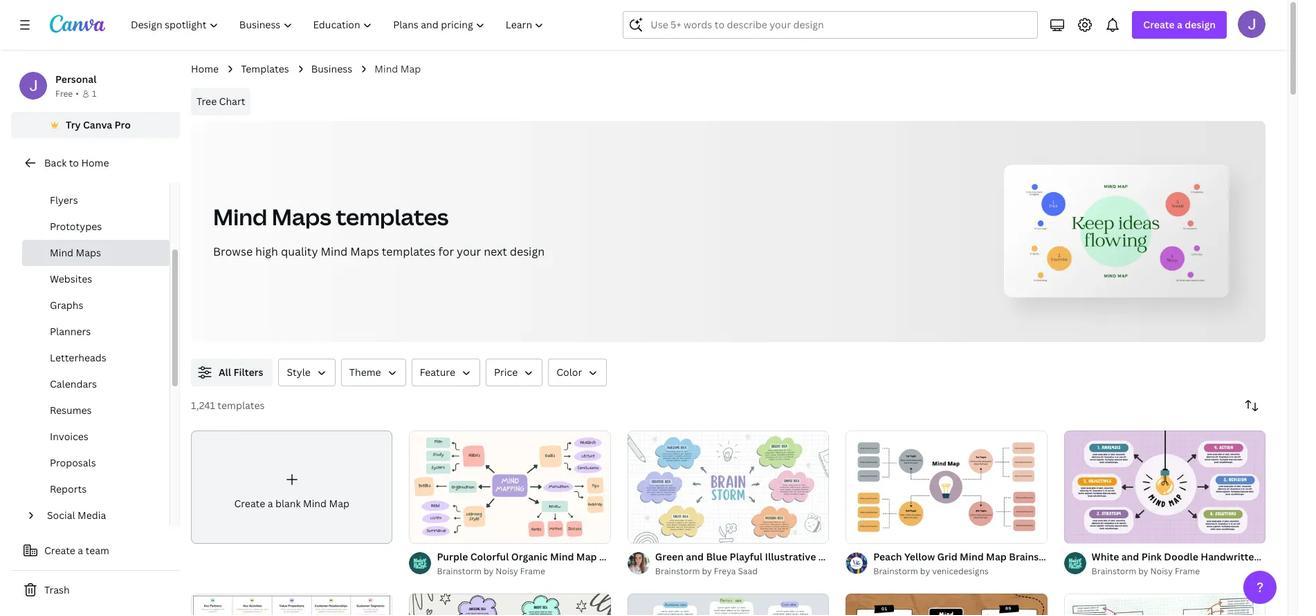 Task type: describe. For each thing, give the bounding box(es) containing it.
create a design button
[[1133, 11, 1227, 39]]

flyers
[[50, 194, 78, 207]]

templates link
[[241, 62, 289, 77]]

top level navigation element
[[122, 11, 556, 39]]

theme button
[[341, 359, 406, 387]]

purple colorful organic mind map brainstorm link
[[437, 550, 652, 566]]

chart
[[219, 95, 245, 108]]

social
[[47, 509, 75, 523]]

map for purple colorful organic mind map brainstorm brainstorm by noisy frame
[[576, 551, 597, 564]]

2 vertical spatial templates
[[218, 399, 265, 412]]

grid
[[937, 551, 958, 564]]

mind up websites
[[50, 246, 73, 260]]

peach yellow grid mind map brainstorm image
[[846, 431, 1048, 544]]

try canva pro button
[[11, 112, 180, 138]]

create a blank mind map
[[234, 498, 349, 511]]

color button
[[548, 359, 607, 387]]

blue
[[706, 551, 728, 564]]

business for business
[[311, 62, 352, 75]]

maps for mind maps templates
[[272, 202, 331, 232]]

mind right quality
[[321, 244, 348, 260]]

•
[[76, 88, 79, 100]]

blue and grey illustrative creative mind map image
[[628, 594, 829, 616]]

0 vertical spatial templates
[[336, 202, 449, 232]]

frame inside the "white and pink doodle handwritten mind ma brainstorm by noisy frame"
[[1175, 566, 1200, 578]]

create a design
[[1144, 18, 1216, 31]]

1,241 templates
[[191, 399, 265, 412]]

green and blue playful illustrative mind map image
[[628, 431, 829, 544]]

peach yellow grid mind map brainstorm link
[[874, 550, 1062, 566]]

filters
[[234, 366, 263, 379]]

peach
[[874, 551, 902, 564]]

business for business cards
[[50, 167, 91, 181]]

back
[[44, 156, 67, 170]]

mind maps templates
[[213, 202, 449, 232]]

all filters button
[[191, 359, 273, 387]]

planners
[[50, 325, 91, 338]]

green and blue playful illustrative mind map brainstorm by freya saad
[[655, 551, 865, 578]]

noisy inside purple colorful organic mind map brainstorm brainstorm by noisy frame
[[496, 566, 518, 578]]

for
[[438, 244, 454, 260]]

canva
[[83, 118, 112, 131]]

1 vertical spatial templates
[[382, 244, 436, 260]]

invoices link
[[22, 424, 170, 451]]

back to home link
[[11, 149, 180, 177]]

try
[[66, 118, 81, 131]]

prototypes link
[[22, 214, 170, 240]]

purple colorful organic mind map brainstorm image
[[409, 431, 611, 544]]

create for create a team
[[44, 545, 75, 558]]

create a blank mind map element
[[191, 431, 393, 545]]

map for create a blank mind map
[[329, 498, 349, 511]]

reports link
[[22, 477, 170, 503]]

doodle handwritten mind map brainstorm image
[[1064, 594, 1266, 616]]

mind inside purple colorful organic mind map brainstorm brainstorm by noisy frame
[[550, 551, 574, 564]]

cards
[[93, 167, 121, 181]]

resumes link
[[22, 398, 170, 424]]

flyers link
[[22, 188, 170, 214]]

handwritten
[[1201, 551, 1260, 564]]

mind up browse
[[213, 202, 267, 232]]

mind right business link
[[375, 62, 398, 75]]

calendars link
[[22, 372, 170, 398]]

create for create a design
[[1144, 18, 1175, 31]]

colorful business model canvas strategic planning brainstorm image
[[191, 594, 393, 616]]

frame inside purple colorful organic mind map brainstorm brainstorm by noisy frame
[[520, 566, 545, 578]]

resumes
[[50, 404, 92, 417]]

pro
[[115, 118, 131, 131]]

color
[[557, 366, 582, 379]]

websites link
[[22, 266, 170, 293]]

proposals link
[[22, 451, 170, 477]]

calendars
[[50, 378, 97, 391]]

graphs
[[50, 299, 83, 312]]

a for team
[[78, 545, 83, 558]]

blank
[[275, 498, 301, 511]]

free •
[[55, 88, 79, 100]]

white and pink doodle handwritten mind map brainstorm image
[[1064, 431, 1266, 544]]

create a team button
[[11, 538, 180, 565]]

business link
[[311, 62, 352, 77]]

by inside the green and blue playful illustrative mind map brainstorm by freya saad
[[702, 566, 712, 578]]

pink
[[1142, 551, 1162, 564]]

map inside the green and blue playful illustrative mind map brainstorm by freya saad
[[845, 551, 865, 564]]

brainstorm by noisy frame link for pink
[[1092, 566, 1266, 579]]

personal
[[55, 73, 96, 86]]

purple colorful organic mind map brainstorm brainstorm by noisy frame
[[437, 551, 652, 578]]

mind inside the peach yellow grid mind map brainstorm brainstorm by venicedesigns
[[960, 551, 984, 564]]

doodle
[[1164, 551, 1199, 564]]

price button
[[486, 359, 543, 387]]

letterheads
[[50, 352, 106, 365]]

tree
[[197, 95, 217, 108]]

Sort by button
[[1238, 392, 1266, 420]]

trash link
[[11, 577, 180, 605]]

green and blue playful illustrative mind map link
[[655, 550, 865, 566]]

team
[[85, 545, 109, 558]]

free
[[55, 88, 73, 100]]

trash
[[44, 584, 70, 597]]

illustrative
[[765, 551, 816, 564]]

social media link
[[42, 503, 161, 529]]

business cards link
[[22, 161, 170, 188]]

colorful
[[470, 551, 509, 564]]

brainstorm by noisy frame link for organic
[[437, 566, 611, 579]]

yellow
[[904, 551, 935, 564]]

invoices
[[50, 430, 88, 444]]

tree chart
[[197, 95, 245, 108]]

green
[[655, 551, 684, 564]]

organic
[[511, 551, 548, 564]]

create for create a blank mind map
[[234, 498, 265, 511]]

1 vertical spatial design
[[510, 244, 545, 260]]

cream cute illustrative mind map brainstorm image
[[409, 594, 611, 616]]

map for peach yellow grid mind map brainstorm brainstorm by venicedesigns
[[986, 551, 1007, 564]]

playful
[[730, 551, 763, 564]]

noisy inside the "white and pink doodle handwritten mind ma brainstorm by noisy frame"
[[1151, 566, 1173, 578]]

white and pink doodle handwritten mind ma brainstorm by noisy frame
[[1092, 551, 1298, 578]]



Task type: locate. For each thing, give the bounding box(es) containing it.
social media
[[47, 509, 106, 523]]

and
[[686, 551, 704, 564], [1122, 551, 1139, 564]]

price
[[494, 366, 518, 379]]

0 horizontal spatial home
[[81, 156, 109, 170]]

frame down the doodle
[[1175, 566, 1200, 578]]

design right next
[[510, 244, 545, 260]]

mind inside the "white and pink doodle handwritten mind ma brainstorm by noisy frame"
[[1263, 551, 1287, 564]]

1 horizontal spatial maps
[[272, 202, 331, 232]]

0 horizontal spatial brainstorm by noisy frame link
[[437, 566, 611, 579]]

0 vertical spatial business
[[311, 62, 352, 75]]

1 horizontal spatial frame
[[1175, 566, 1200, 578]]

style
[[287, 366, 311, 379]]

1 horizontal spatial brainstorm by noisy frame link
[[1092, 566, 1266, 579]]

1 vertical spatial business
[[50, 167, 91, 181]]

home link
[[191, 62, 219, 77]]

brainstorm by noisy frame link down "organic"
[[437, 566, 611, 579]]

Search search field
[[651, 12, 1029, 38]]

jacob simon image
[[1238, 10, 1266, 38]]

ma
[[1289, 551, 1298, 564]]

brainstorm by venicedesigns link
[[874, 566, 1048, 579]]

your
[[457, 244, 481, 260]]

brown and white doodle mind map brainstorm image
[[846, 594, 1048, 616]]

brainstorm by noisy frame link
[[437, 566, 611, 579], [1092, 566, 1266, 579]]

None search field
[[623, 11, 1038, 39]]

venicedesigns
[[932, 566, 989, 578]]

0 vertical spatial create
[[1144, 18, 1175, 31]]

0 horizontal spatial a
[[78, 545, 83, 558]]

a
[[1177, 18, 1183, 31], [268, 498, 273, 511], [78, 545, 83, 558]]

2 brainstorm by noisy frame link from the left
[[1092, 566, 1266, 579]]

noisy down pink
[[1151, 566, 1173, 578]]

quality
[[281, 244, 318, 260]]

brainstorm inside the green and blue playful illustrative mind map brainstorm by freya saad
[[655, 566, 700, 578]]

and inside the "white and pink doodle handwritten mind ma brainstorm by noisy frame"
[[1122, 551, 1139, 564]]

mind up venicedesigns
[[960, 551, 984, 564]]

and for green
[[686, 551, 704, 564]]

by
[[702, 566, 712, 578], [484, 566, 494, 578], [920, 566, 930, 578], [1139, 566, 1149, 578]]

white
[[1092, 551, 1119, 564]]

planners link
[[22, 319, 170, 345]]

mind maps templates image
[[971, 121, 1266, 343], [1011, 172, 1222, 291]]

maps
[[272, 202, 331, 232], [350, 244, 379, 260], [76, 246, 101, 260]]

0 horizontal spatial maps
[[76, 246, 101, 260]]

2 noisy from the left
[[1151, 566, 1173, 578]]

0 vertical spatial home
[[191, 62, 219, 75]]

2 horizontal spatial maps
[[350, 244, 379, 260]]

business cards
[[50, 167, 121, 181]]

purple
[[437, 551, 468, 564]]

maps up quality
[[272, 202, 331, 232]]

design left the jacob simon icon
[[1185, 18, 1216, 31]]

0 horizontal spatial and
[[686, 551, 704, 564]]

graphs link
[[22, 293, 170, 319]]

templates
[[336, 202, 449, 232], [382, 244, 436, 260], [218, 399, 265, 412]]

0 horizontal spatial create
[[44, 545, 75, 558]]

map inside purple colorful organic mind map brainstorm brainstorm by noisy frame
[[576, 551, 597, 564]]

create a team
[[44, 545, 109, 558]]

and inside the green and blue playful illustrative mind map brainstorm by freya saad
[[686, 551, 704, 564]]

business
[[311, 62, 352, 75], [50, 167, 91, 181]]

by down blue
[[702, 566, 712, 578]]

letterheads link
[[22, 345, 170, 372]]

all
[[219, 366, 231, 379]]

maps down the prototypes link
[[76, 246, 101, 260]]

mind right blank on the left of the page
[[303, 498, 327, 511]]

1 vertical spatial create
[[234, 498, 265, 511]]

back to home
[[44, 156, 109, 170]]

0 horizontal spatial design
[[510, 244, 545, 260]]

a inside dropdown button
[[1177, 18, 1183, 31]]

1
[[92, 88, 96, 100]]

1 horizontal spatial create
[[234, 498, 265, 511]]

maps down mind maps templates
[[350, 244, 379, 260]]

1 noisy from the left
[[496, 566, 518, 578]]

2 vertical spatial create
[[44, 545, 75, 558]]

1 by from the left
[[702, 566, 712, 578]]

noisy
[[496, 566, 518, 578], [1151, 566, 1173, 578]]

4 by from the left
[[1139, 566, 1149, 578]]

prototypes
[[50, 220, 102, 233]]

by down pink
[[1139, 566, 1149, 578]]

templates up browse high quality mind maps templates for your next design
[[336, 202, 449, 232]]

by down colorful
[[484, 566, 494, 578]]

by inside purple colorful organic mind map brainstorm brainstorm by noisy frame
[[484, 566, 494, 578]]

2 horizontal spatial a
[[1177, 18, 1183, 31]]

design
[[1185, 18, 1216, 31], [510, 244, 545, 260]]

brainstorm inside the "white and pink doodle handwritten mind ma brainstorm by noisy frame"
[[1092, 566, 1137, 578]]

map
[[401, 62, 421, 75], [329, 498, 349, 511], [845, 551, 865, 564], [576, 551, 597, 564], [986, 551, 1007, 564]]

mind map
[[375, 62, 421, 75]]

websites
[[50, 273, 92, 286]]

mind right "organic"
[[550, 551, 574, 564]]

templates
[[241, 62, 289, 75]]

create inside button
[[44, 545, 75, 558]]

create inside dropdown button
[[1144, 18, 1175, 31]]

frame down "organic"
[[520, 566, 545, 578]]

proposals
[[50, 457, 96, 470]]

templates left for
[[382, 244, 436, 260]]

tree chart link
[[191, 88, 251, 116]]

mind right illustrative
[[819, 551, 843, 564]]

templates down all filters
[[218, 399, 265, 412]]

2 frame from the left
[[1175, 566, 1200, 578]]

try canva pro
[[66, 118, 131, 131]]

all filters
[[219, 366, 263, 379]]

a for blank
[[268, 498, 273, 511]]

theme
[[349, 366, 381, 379]]

1 vertical spatial a
[[268, 498, 273, 511]]

brainstorm by noisy frame link down the doodle
[[1092, 566, 1266, 579]]

brainstorm by freya saad link
[[655, 566, 829, 579]]

mind
[[375, 62, 398, 75], [213, 202, 267, 232], [321, 244, 348, 260], [50, 246, 73, 260], [303, 498, 327, 511], [819, 551, 843, 564], [550, 551, 574, 564], [960, 551, 984, 564], [1263, 551, 1287, 564]]

by down the yellow
[[920, 566, 930, 578]]

a inside button
[[78, 545, 83, 558]]

0 vertical spatial a
[[1177, 18, 1183, 31]]

1 and from the left
[[686, 551, 704, 564]]

to
[[69, 156, 79, 170]]

map inside the peach yellow grid mind map brainstorm brainstorm by venicedesigns
[[986, 551, 1007, 564]]

mind maps
[[50, 246, 101, 260]]

home
[[191, 62, 219, 75], [81, 156, 109, 170]]

1 frame from the left
[[520, 566, 545, 578]]

design inside dropdown button
[[1185, 18, 1216, 31]]

style button
[[279, 359, 336, 387]]

white and pink doodle handwritten mind ma link
[[1092, 550, 1298, 566]]

1 horizontal spatial home
[[191, 62, 219, 75]]

0 horizontal spatial noisy
[[496, 566, 518, 578]]

reports
[[50, 483, 87, 496]]

1 horizontal spatial business
[[311, 62, 352, 75]]

2 by from the left
[[484, 566, 494, 578]]

by inside the "white and pink doodle handwritten mind ma brainstorm by noisy frame"
[[1139, 566, 1149, 578]]

peach yellow grid mind map brainstorm brainstorm by venicedesigns
[[874, 551, 1062, 578]]

0 horizontal spatial business
[[50, 167, 91, 181]]

maps for mind maps
[[76, 246, 101, 260]]

and left pink
[[1122, 551, 1139, 564]]

2 horizontal spatial create
[[1144, 18, 1175, 31]]

frame
[[520, 566, 545, 578], [1175, 566, 1200, 578]]

and for white
[[1122, 551, 1139, 564]]

1,241
[[191, 399, 215, 412]]

noisy down colorful
[[496, 566, 518, 578]]

and left blue
[[686, 551, 704, 564]]

1 vertical spatial home
[[81, 156, 109, 170]]

1 brainstorm by noisy frame link from the left
[[437, 566, 611, 579]]

mind left ma
[[1263, 551, 1287, 564]]

2 and from the left
[[1122, 551, 1139, 564]]

next
[[484, 244, 507, 260]]

0 horizontal spatial frame
[[520, 566, 545, 578]]

browse high quality mind maps templates for your next design
[[213, 244, 545, 260]]

brainstorm
[[599, 551, 652, 564], [1009, 551, 1062, 564], [655, 566, 700, 578], [437, 566, 482, 578], [874, 566, 918, 578], [1092, 566, 1137, 578]]

0 vertical spatial design
[[1185, 18, 1216, 31]]

a for design
[[1177, 18, 1183, 31]]

1 horizontal spatial and
[[1122, 551, 1139, 564]]

saad
[[738, 566, 758, 578]]

browse
[[213, 244, 253, 260]]

feature
[[420, 366, 455, 379]]

2 vertical spatial a
[[78, 545, 83, 558]]

1 horizontal spatial noisy
[[1151, 566, 1173, 578]]

1 horizontal spatial design
[[1185, 18, 1216, 31]]

3 by from the left
[[920, 566, 930, 578]]

mind inside the green and blue playful illustrative mind map brainstorm by freya saad
[[819, 551, 843, 564]]

1 horizontal spatial a
[[268, 498, 273, 511]]

by inside the peach yellow grid mind map brainstorm brainstorm by venicedesigns
[[920, 566, 930, 578]]



Task type: vqa. For each thing, say whether or not it's contained in the screenshot.


